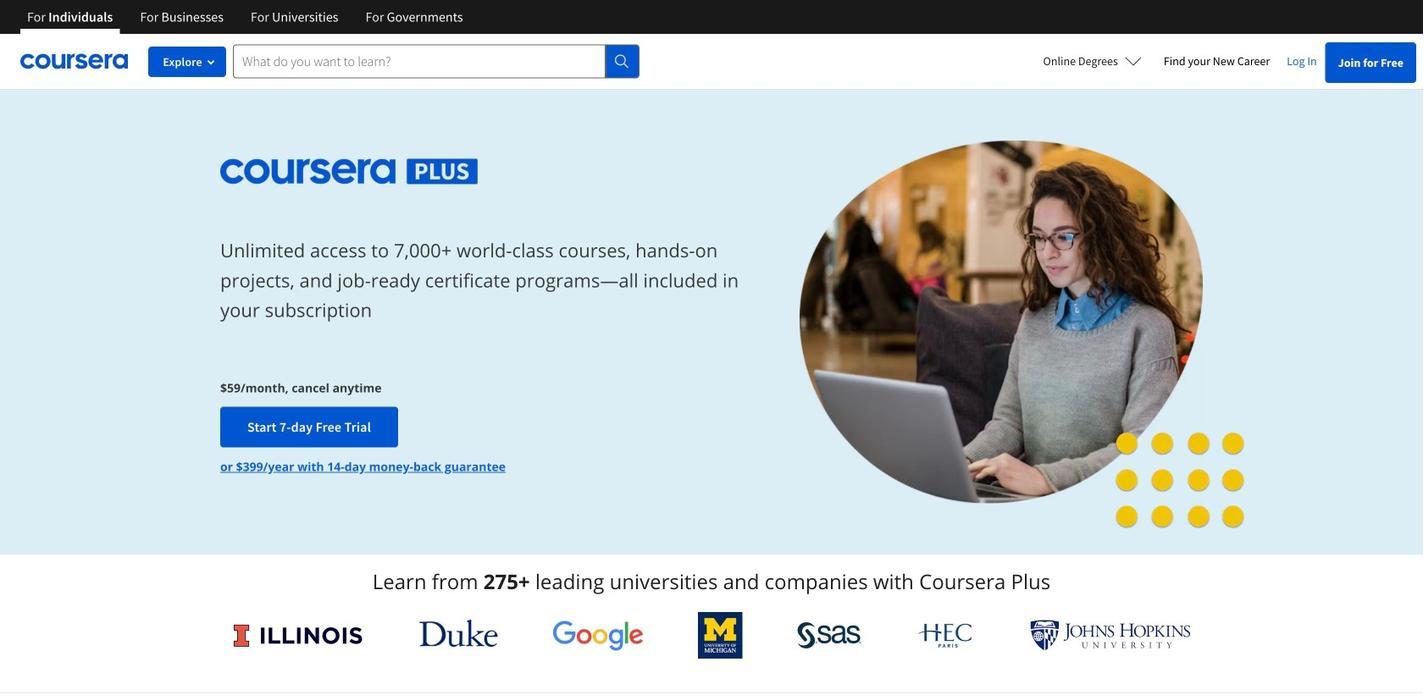 Task type: describe. For each thing, give the bounding box(es) containing it.
google image
[[552, 620, 644, 652]]

hec paris image
[[917, 619, 976, 653]]

university of michigan image
[[698, 613, 743, 659]]

sas image
[[797, 622, 862, 649]]

banner navigation
[[14, 0, 477, 34]]

university of illinois at urbana-champaign image
[[232, 622, 365, 649]]



Task type: locate. For each thing, give the bounding box(es) containing it.
What do you want to learn? text field
[[233, 44, 606, 78]]

coursera image
[[20, 48, 128, 75]]

duke university image
[[419, 620, 498, 647]]

coursera plus image
[[220, 159, 478, 184]]

johns hopkins university image
[[1030, 620, 1191, 652]]

None search field
[[233, 44, 640, 78]]



Task type: vqa. For each thing, say whether or not it's contained in the screenshot.
Build job-relevant skills in under 2 hours with hands-on tutorials.
no



